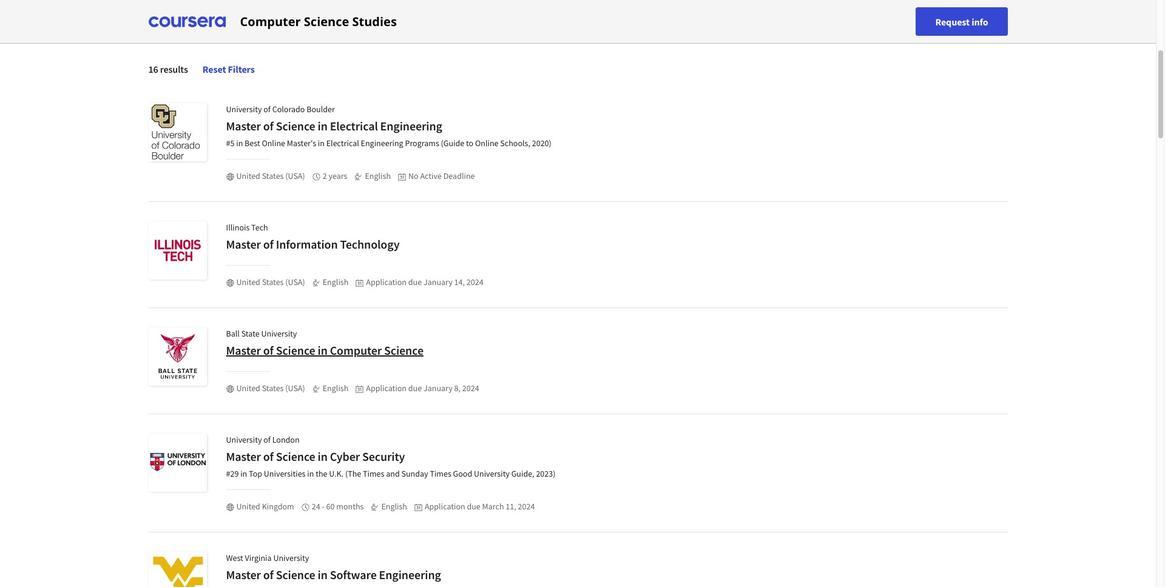 Task type: describe. For each thing, give the bounding box(es) containing it.
master inside illinois tech master of information technology
[[226, 237, 261, 252]]

information
[[276, 237, 338, 252]]

24 - 60 months
[[312, 501, 364, 512]]

application due january 14, 2024
[[366, 277, 484, 288]]

2 vertical spatial application
[[425, 501, 465, 512]]

university of colorado boulder image
[[148, 103, 207, 161]]

due for master of information technology
[[408, 277, 422, 288]]

0 vertical spatial computer
[[240, 13, 301, 29]]

application for master of information technology
[[366, 277, 407, 288]]

universities
[[264, 469, 306, 480]]

english down information
[[323, 277, 349, 288]]

filter
[[148, 29, 169, 41]]

2024 for master of science in computer science
[[463, 383, 479, 394]]

coursera image
[[148, 12, 226, 31]]

14,
[[454, 277, 465, 288]]

science inside university of colorado boulder master of science in electrical engineering #5 in best online master's in electrical engineering programs (guide to online schools, 2020)
[[276, 118, 315, 134]]

(guide
[[441, 138, 465, 149]]

tech
[[251, 222, 268, 233]]

filters
[[228, 63, 255, 75]]

january for master of science in computer science
[[424, 383, 453, 394]]

1 vertical spatial electrical
[[326, 138, 359, 149]]

to
[[466, 138, 474, 149]]

best
[[245, 138, 260, 149]]

west
[[226, 553, 243, 564]]

1 (usa) from the top
[[285, 171, 305, 182]]

science inside university of london master of science in cyber security #29 in top universities in the u.k. (the times and sunday times good university guide, 2023)
[[276, 449, 315, 464]]

science inside west virginia university master of science in software engineering
[[276, 568, 315, 583]]

2 times from the left
[[430, 469, 452, 480]]

kingdom
[[262, 501, 294, 512]]

application due march 11, 2024
[[425, 501, 535, 512]]

united kingdom
[[236, 501, 294, 512]]

11,
[[506, 501, 516, 512]]

(usa) for university
[[285, 383, 305, 394]]

reset
[[203, 63, 226, 75]]

deadline
[[444, 171, 475, 182]]

west virginia university master of science in software engineering
[[226, 553, 441, 583]]

4 united from the top
[[236, 501, 260, 512]]

2020)
[[532, 138, 552, 149]]

computer science studies
[[240, 13, 397, 29]]

no
[[409, 171, 419, 182]]

1 vertical spatial engineering
[[361, 138, 404, 149]]

request info
[[936, 15, 989, 28]]

and
[[386, 469, 400, 480]]

-
[[322, 501, 325, 512]]

3 united from the top
[[236, 383, 260, 394]]

university of london master of science in cyber security #29 in top universities in the u.k. (the times and sunday times good university guide, 2023)
[[226, 435, 556, 480]]

ball state university master of science in computer science
[[226, 328, 424, 358]]

months
[[337, 501, 364, 512]]

january for master of information technology
[[424, 277, 453, 288]]

2
[[323, 171, 327, 182]]

studies
[[352, 13, 397, 29]]

states for master
[[262, 277, 284, 288]]

16 results
[[148, 63, 188, 75]]

due for master of science in computer science
[[408, 383, 422, 394]]

no active deadline
[[409, 171, 475, 182]]

english down ball state university master of science in computer science
[[323, 383, 349, 394]]

master's
[[287, 138, 316, 149]]

cyber
[[330, 449, 360, 464]]

reset filters button
[[193, 55, 265, 84]]

virginia
[[245, 553, 272, 564]]

24
[[312, 501, 320, 512]]

london
[[272, 435, 300, 446]]

2 vertical spatial 2024
[[518, 501, 535, 512]]

reset filters
[[203, 63, 255, 75]]

boulder
[[307, 104, 335, 115]]

top
[[249, 469, 262, 480]]

1 times from the left
[[363, 469, 385, 480]]

application for master of science in computer science
[[366, 383, 407, 394]]

(usa) for master
[[285, 277, 305, 288]]



Task type: vqa. For each thing, say whether or not it's contained in the screenshot.
info
yes



Task type: locate. For each thing, give the bounding box(es) containing it.
online
[[262, 138, 285, 149], [475, 138, 499, 149]]

due
[[408, 277, 422, 288], [408, 383, 422, 394], [467, 501, 481, 512]]

1 vertical spatial united states (usa)
[[236, 277, 305, 288]]

3 united states (usa) from the top
[[236, 383, 305, 394]]

united states (usa) up london
[[236, 383, 305, 394]]

united up state
[[236, 277, 260, 288]]

english
[[365, 171, 391, 182], [323, 277, 349, 288], [323, 383, 349, 394], [381, 501, 407, 512]]

due left '14,'
[[408, 277, 422, 288]]

in inside west virginia university master of science in software engineering
[[318, 568, 328, 583]]

illinois tech image
[[148, 222, 207, 280]]

application
[[366, 277, 407, 288], [366, 383, 407, 394], [425, 501, 465, 512]]

engineering left programs
[[361, 138, 404, 149]]

master inside university of colorado boulder master of science in electrical engineering #5 in best online master's in electrical engineering programs (guide to online schools, 2020)
[[226, 118, 261, 134]]

illinois tech master of information technology
[[226, 222, 400, 252]]

2 (usa) from the top
[[285, 277, 305, 288]]

electrical
[[330, 118, 378, 134], [326, 138, 359, 149]]

8,
[[454, 383, 461, 394]]

due left 8,
[[408, 383, 422, 394]]

electrical up years
[[326, 138, 359, 149]]

english down and
[[381, 501, 407, 512]]

united states (usa) down best
[[236, 171, 305, 182]]

2 online from the left
[[475, 138, 499, 149]]

1 january from the top
[[424, 277, 453, 288]]

engineering
[[380, 118, 442, 134], [361, 138, 404, 149], [379, 568, 441, 583]]

1 vertical spatial application
[[366, 383, 407, 394]]

master for computer
[[226, 343, 261, 358]]

master for cyber
[[226, 449, 261, 464]]

university up #29
[[226, 435, 262, 446]]

west virginia university image
[[148, 552, 207, 588]]

60
[[326, 501, 335, 512]]

0 vertical spatial states
[[262, 171, 284, 182]]

master inside west virginia university master of science in software engineering
[[226, 568, 261, 583]]

1 vertical spatial due
[[408, 383, 422, 394]]

university right state
[[261, 328, 297, 339]]

0 vertical spatial 2024
[[467, 277, 484, 288]]

united down state
[[236, 383, 260, 394]]

united down best
[[236, 171, 260, 182]]

application due january 8, 2024
[[366, 383, 479, 394]]

master down state
[[226, 343, 261, 358]]

0 horizontal spatial online
[[262, 138, 285, 149]]

guide,
[[512, 469, 535, 480]]

2024 right 11, on the left of the page
[[518, 501, 535, 512]]

of inside ball state university master of science in computer science
[[263, 343, 274, 358]]

university inside west virginia university master of science in software engineering
[[273, 553, 309, 564]]

online right to
[[475, 138, 499, 149]]

software
[[330, 568, 377, 583]]

master up best
[[226, 118, 261, 134]]

master down illinois
[[226, 237, 261, 252]]

united
[[236, 171, 260, 182], [236, 277, 260, 288], [236, 383, 260, 394], [236, 501, 260, 512]]

3 (usa) from the top
[[285, 383, 305, 394]]

sunday
[[402, 469, 428, 480]]

schools,
[[500, 138, 531, 149]]

4 master from the top
[[226, 449, 261, 464]]

2024 right 8,
[[463, 383, 479, 394]]

0 vertical spatial due
[[408, 277, 422, 288]]

2 vertical spatial (usa)
[[285, 383, 305, 394]]

#5
[[226, 138, 235, 149]]

of
[[264, 104, 271, 115], [263, 118, 274, 134], [263, 237, 274, 252], [263, 343, 274, 358], [264, 435, 271, 446], [263, 449, 274, 464], [263, 568, 274, 583]]

state
[[241, 328, 260, 339]]

university
[[226, 104, 262, 115], [261, 328, 297, 339], [226, 435, 262, 446], [474, 469, 510, 480], [273, 553, 309, 564]]

2 vertical spatial due
[[467, 501, 481, 512]]

0 vertical spatial application
[[366, 277, 407, 288]]

ball state university image
[[148, 328, 207, 386]]

master inside ball state university master of science in computer science
[[226, 343, 261, 358]]

1 horizontal spatial online
[[475, 138, 499, 149]]

results
[[160, 63, 188, 75]]

online right best
[[262, 138, 285, 149]]

january left '14,'
[[424, 277, 453, 288]]

3 states from the top
[[262, 383, 284, 394]]

1 master from the top
[[226, 118, 261, 134]]

january left 8,
[[424, 383, 453, 394]]

united states (usa)
[[236, 171, 305, 182], [236, 277, 305, 288], [236, 383, 305, 394]]

engineering right software in the left of the page
[[379, 568, 441, 583]]

#29
[[226, 469, 239, 480]]

colorado
[[272, 104, 305, 115]]

in inside ball state university master of science in computer science
[[318, 343, 328, 358]]

filter by
[[148, 29, 181, 41]]

states down information
[[262, 277, 284, 288]]

times left and
[[363, 469, 385, 480]]

0 horizontal spatial computer
[[240, 13, 301, 29]]

times
[[363, 469, 385, 480], [430, 469, 452, 480]]

by
[[171, 29, 181, 41]]

0 vertical spatial engineering
[[380, 118, 442, 134]]

united states (usa) down information
[[236, 277, 305, 288]]

request
[[936, 15, 970, 28]]

of inside illinois tech master of information technology
[[263, 237, 274, 252]]

2 states from the top
[[262, 277, 284, 288]]

2 january from the top
[[424, 383, 453, 394]]

states for university
[[262, 383, 284, 394]]

of inside west virginia university master of science in software engineering
[[263, 568, 274, 583]]

united left kingdom
[[236, 501, 260, 512]]

2 master from the top
[[226, 237, 261, 252]]

request info button
[[916, 7, 1008, 36]]

computer inside ball state university master of science in computer science
[[330, 343, 382, 358]]

(usa) down information
[[285, 277, 305, 288]]

2024 for master of information technology
[[467, 277, 484, 288]]

united states (usa) for master
[[236, 277, 305, 288]]

active
[[420, 171, 442, 182]]

16
[[148, 63, 158, 75]]

3 master from the top
[[226, 343, 261, 358]]

computer
[[240, 13, 301, 29], [330, 343, 382, 358]]

english left no
[[365, 171, 391, 182]]

1 vertical spatial 2024
[[463, 383, 479, 394]]

1 horizontal spatial times
[[430, 469, 452, 480]]

1 united from the top
[[236, 171, 260, 182]]

2 vertical spatial united states (usa)
[[236, 383, 305, 394]]

5 master from the top
[[226, 568, 261, 583]]

engineering inside west virginia university master of science in software engineering
[[379, 568, 441, 583]]

1 online from the left
[[262, 138, 285, 149]]

states up london
[[262, 383, 284, 394]]

university right the virginia
[[273, 553, 309, 564]]

2 vertical spatial states
[[262, 383, 284, 394]]

january
[[424, 277, 453, 288], [424, 383, 453, 394]]

programs
[[405, 138, 439, 149]]

electrical down boulder
[[330, 118, 378, 134]]

technology
[[340, 237, 400, 252]]

2 vertical spatial engineering
[[379, 568, 441, 583]]

2 united states (usa) from the top
[[236, 277, 305, 288]]

1 vertical spatial states
[[262, 277, 284, 288]]

university right good
[[474, 469, 510, 480]]

2 united from the top
[[236, 277, 260, 288]]

master for software
[[226, 568, 261, 583]]

master up #29
[[226, 449, 261, 464]]

(usa) up london
[[285, 383, 305, 394]]

0 vertical spatial united states (usa)
[[236, 171, 305, 182]]

0 vertical spatial electrical
[[330, 118, 378, 134]]

1 vertical spatial computer
[[330, 343, 382, 358]]

1 vertical spatial (usa)
[[285, 277, 305, 288]]

2024
[[467, 277, 484, 288], [463, 383, 479, 394], [518, 501, 535, 512]]

1 united states (usa) from the top
[[236, 171, 305, 182]]

university inside ball state university master of science in computer science
[[261, 328, 297, 339]]

states left 2
[[262, 171, 284, 182]]

2 years
[[323, 171, 348, 182]]

march
[[482, 501, 504, 512]]

master down west
[[226, 568, 261, 583]]

1 horizontal spatial computer
[[330, 343, 382, 358]]

illinois
[[226, 222, 250, 233]]

master inside university of london master of science in cyber security #29 in top universities in the u.k. (the times and sunday times good university guide, 2023)
[[226, 449, 261, 464]]

master
[[226, 118, 261, 134], [226, 237, 261, 252], [226, 343, 261, 358], [226, 449, 261, 464], [226, 568, 261, 583]]

engineering up programs
[[380, 118, 442, 134]]

ball
[[226, 328, 240, 339]]

(usa) left 2
[[285, 171, 305, 182]]

university of colorado boulder master of science in electrical engineering #5 in best online master's in electrical engineering programs (guide to online schools, 2020)
[[226, 104, 552, 149]]

1 states from the top
[[262, 171, 284, 182]]

0 vertical spatial january
[[424, 277, 453, 288]]

states
[[262, 171, 284, 182], [262, 277, 284, 288], [262, 383, 284, 394]]

good
[[453, 469, 472, 480]]

science
[[304, 13, 349, 29], [276, 118, 315, 134], [276, 343, 315, 358], [384, 343, 424, 358], [276, 449, 315, 464], [276, 568, 315, 583]]

0 vertical spatial (usa)
[[285, 171, 305, 182]]

1 vertical spatial january
[[424, 383, 453, 394]]

due left march
[[467, 501, 481, 512]]

info
[[972, 15, 989, 28]]

times left good
[[430, 469, 452, 480]]

(usa)
[[285, 171, 305, 182], [285, 277, 305, 288], [285, 383, 305, 394]]

years
[[329, 171, 348, 182]]

in
[[318, 118, 328, 134], [236, 138, 243, 149], [318, 138, 325, 149], [318, 343, 328, 358], [318, 449, 328, 464], [241, 469, 247, 480], [307, 469, 314, 480], [318, 568, 328, 583]]

united states (usa) for university
[[236, 383, 305, 394]]

(the
[[345, 469, 361, 480]]

the
[[316, 469, 328, 480]]

university of london image
[[148, 434, 207, 492]]

u.k.
[[329, 469, 344, 480]]

security
[[362, 449, 405, 464]]

2024 right '14,'
[[467, 277, 484, 288]]

university inside university of colorado boulder master of science in electrical engineering #5 in best online master's in electrical engineering programs (guide to online schools, 2020)
[[226, 104, 262, 115]]

0 horizontal spatial times
[[363, 469, 385, 480]]

2023)
[[536, 469, 556, 480]]

university up best
[[226, 104, 262, 115]]



